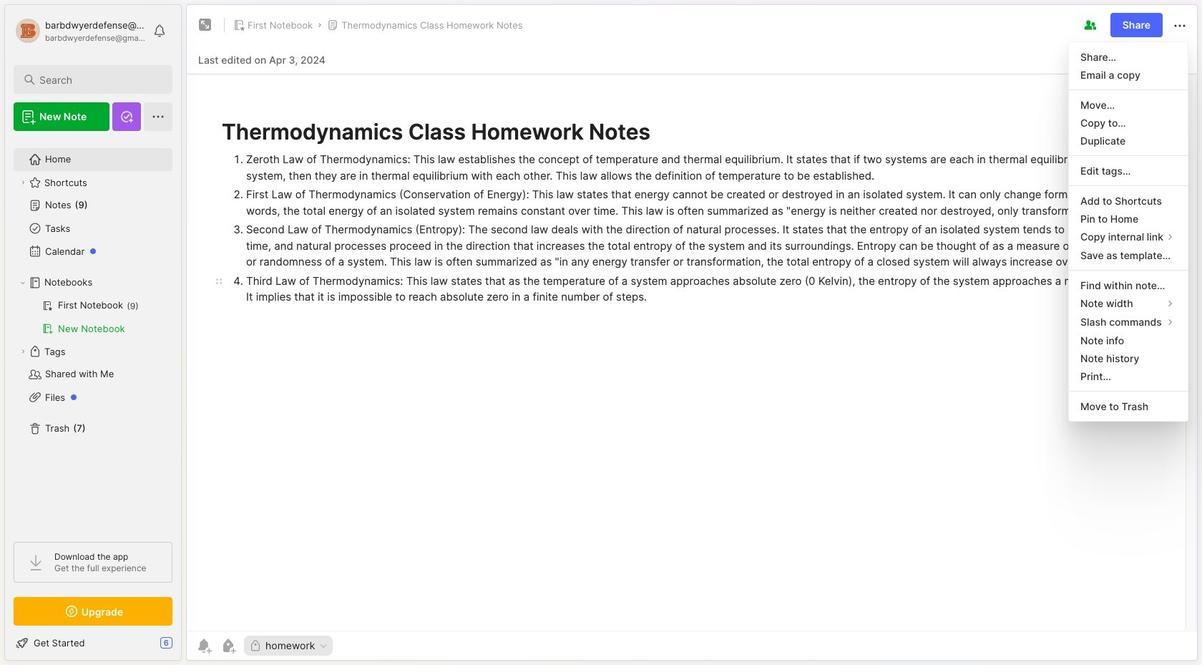 Task type: vqa. For each thing, say whether or not it's contained in the screenshot.
GROUP
yes



Task type: locate. For each thing, give the bounding box(es) containing it.
Note width field
[[1070, 294, 1189, 313]]

Help and Learning task checklist field
[[5, 632, 181, 654]]

None search field
[[39, 71, 160, 88]]

group
[[14, 294, 172, 340]]

tree
[[5, 140, 181, 529]]

homework Tag actions field
[[315, 641, 329, 651]]

more actions image
[[1172, 17, 1189, 34]]

expand note image
[[197, 16, 214, 34]]

add tag image
[[220, 637, 237, 654]]

add a reminder image
[[195, 637, 213, 654]]

group inside tree
[[14, 294, 172, 340]]

dropdown list menu
[[1070, 48, 1189, 415]]

Slash commands field
[[1070, 313, 1189, 331]]

Copy internal link field
[[1070, 228, 1189, 246]]

expand notebooks image
[[19, 279, 27, 287]]



Task type: describe. For each thing, give the bounding box(es) containing it.
Account field
[[14, 16, 146, 45]]

More actions field
[[1172, 16, 1189, 34]]

expand tags image
[[19, 347, 27, 356]]

note window element
[[186, 4, 1199, 664]]

Search text field
[[39, 73, 160, 87]]

tree inside main element
[[5, 140, 181, 529]]

none search field inside main element
[[39, 71, 160, 88]]

main element
[[0, 0, 186, 665]]

Note Editor text field
[[187, 74, 1198, 631]]

click to collapse image
[[181, 639, 192, 656]]



